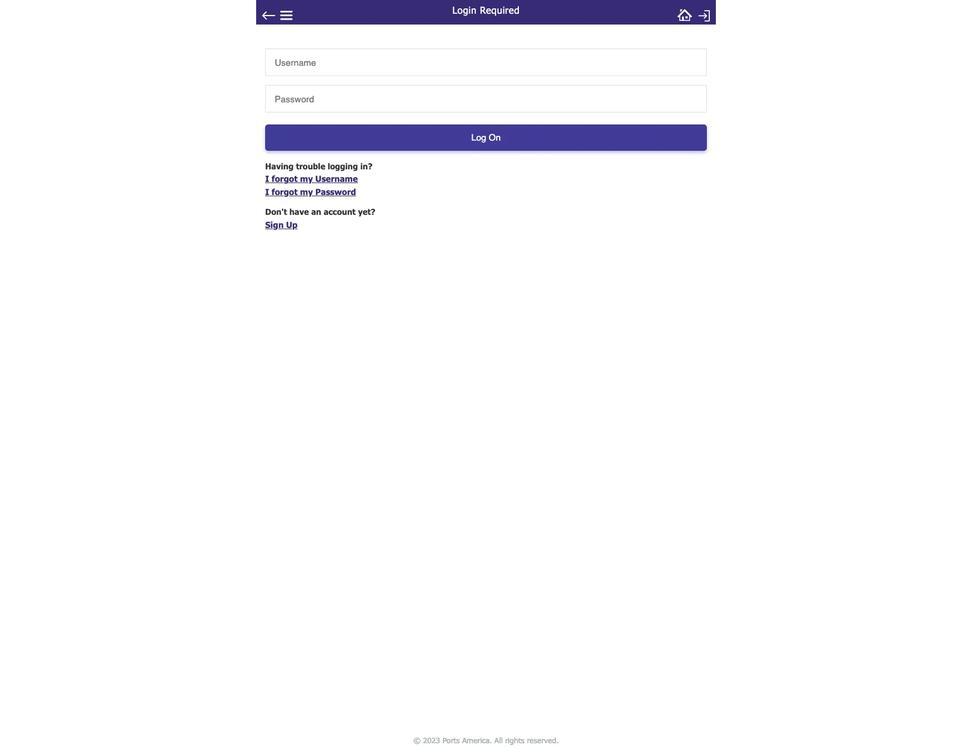 Task type: describe. For each thing, give the bounding box(es) containing it.
login required
[[453, 4, 520, 16]]

don't have an account yet? sign up
[[265, 207, 376, 230]]

trouble
[[296, 161, 325, 171]]

in?
[[360, 161, 373, 171]]

©
[[414, 736, 421, 745]]

1 forgot from the top
[[272, 174, 298, 184]]

0 horizontal spatial login
[[305, 9, 323, 17]]

logging
[[328, 161, 358, 171]]

© 2023 ports america. all rights reserved. footer
[[252, 733, 720, 749]]

access
[[333, 9, 354, 17]]

login inside heading
[[453, 4, 477, 16]]

i forgot my password link
[[265, 187, 356, 197]]

you need to login to access this module.
[[265, 9, 395, 17]]

2 i from the top
[[265, 187, 269, 197]]

need
[[279, 9, 295, 17]]

up
[[286, 220, 298, 230]]

username
[[315, 174, 358, 184]]

login required banner
[[256, 0, 716, 25]]

i forgot my username link
[[265, 174, 358, 184]]

2023
[[423, 736, 440, 745]]

© 2023 ports america. all rights reserved.
[[414, 736, 559, 745]]

sign up link
[[265, 220, 298, 230]]



Task type: locate. For each thing, give the bounding box(es) containing it.
to right "need"
[[297, 9, 303, 17]]

Username text field
[[275, 52, 698, 72]]

0 horizontal spatial to
[[297, 9, 303, 17]]

Password password field
[[275, 89, 698, 109]]

sign
[[265, 220, 284, 230]]

1 vertical spatial my
[[300, 187, 313, 197]]

1 vertical spatial i
[[265, 187, 269, 197]]

this
[[356, 9, 367, 17]]

my down i forgot my username link
[[300, 187, 313, 197]]

None submit
[[265, 124, 707, 151]]

1 vertical spatial forgot
[[272, 187, 298, 197]]

0 vertical spatial forgot
[[272, 174, 298, 184]]

1 my from the top
[[300, 174, 313, 184]]

ports
[[443, 736, 460, 745]]

reserved.
[[527, 736, 559, 745]]

having trouble logging in? i forgot my username i forgot my password
[[265, 161, 373, 197]]

i down having at top
[[265, 174, 269, 184]]

1 horizontal spatial login
[[453, 4, 477, 16]]

all
[[495, 736, 503, 745]]

account
[[324, 207, 356, 217]]

have
[[290, 207, 309, 217]]

login
[[453, 4, 477, 16], [305, 9, 323, 17]]

1 to from the left
[[297, 9, 303, 17]]

login left required
[[453, 4, 477, 16]]

i
[[265, 174, 269, 184], [265, 187, 269, 197]]

an
[[311, 207, 321, 217]]

don't
[[265, 207, 287, 217]]

to left access
[[325, 9, 331, 17]]

1 horizontal spatial to
[[325, 9, 331, 17]]

0 vertical spatial i
[[265, 174, 269, 184]]

to
[[297, 9, 303, 17], [325, 9, 331, 17]]

1 i from the top
[[265, 174, 269, 184]]

i up don't
[[265, 187, 269, 197]]

my up i forgot my password link
[[300, 174, 313, 184]]

yet?
[[358, 207, 376, 217]]

2 to from the left
[[325, 9, 331, 17]]

login right "need"
[[305, 9, 323, 17]]

you
[[265, 9, 277, 17]]

rights
[[505, 736, 525, 745]]

0 vertical spatial my
[[300, 174, 313, 184]]

my
[[300, 174, 313, 184], [300, 187, 313, 197]]

module.
[[370, 9, 395, 17]]

password
[[315, 187, 356, 197]]

forgot
[[272, 174, 298, 184], [272, 187, 298, 197]]

login required heading
[[394, 0, 578, 19]]

forgot up don't
[[272, 187, 298, 197]]

required
[[480, 4, 520, 16]]

america.
[[462, 736, 492, 745]]

having
[[265, 161, 294, 171]]

2 my from the top
[[300, 187, 313, 197]]

2 forgot from the top
[[272, 187, 298, 197]]

forgot down having at top
[[272, 174, 298, 184]]



Task type: vqa. For each thing, say whether or not it's contained in the screenshot.
the top forgot
yes



